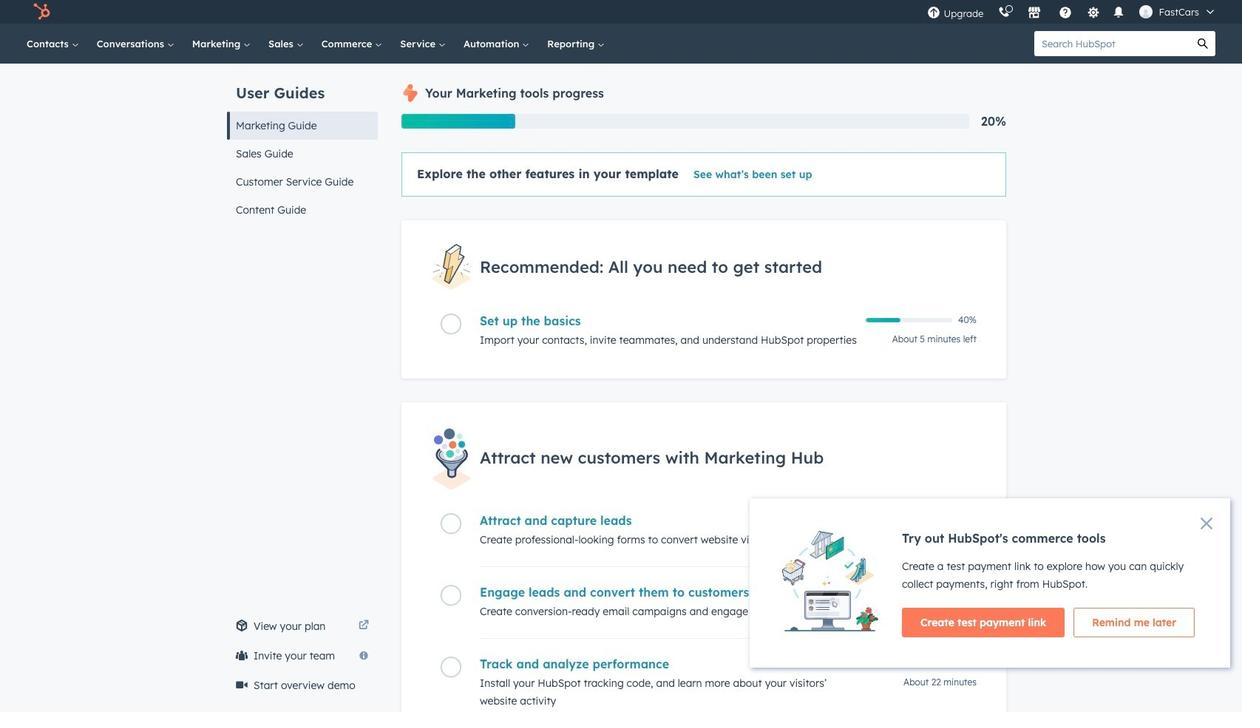 Task type: locate. For each thing, give the bounding box(es) containing it.
marketplaces image
[[1029, 7, 1042, 20]]

menu
[[921, 0, 1225, 24]]

progress bar
[[402, 114, 515, 129]]



Task type: vqa. For each thing, say whether or not it's contained in the screenshot.
The Search Hubspot search box
yes



Task type: describe. For each thing, give the bounding box(es) containing it.
Search HubSpot search field
[[1035, 31, 1191, 56]]

link opens in a new window image
[[359, 618, 369, 635]]

user guides element
[[227, 64, 378, 224]]

close image
[[1201, 518, 1213, 530]]

christina overa image
[[1140, 5, 1154, 18]]

link opens in a new window image
[[359, 621, 369, 632]]

[object object] complete progress bar
[[866, 318, 901, 323]]



